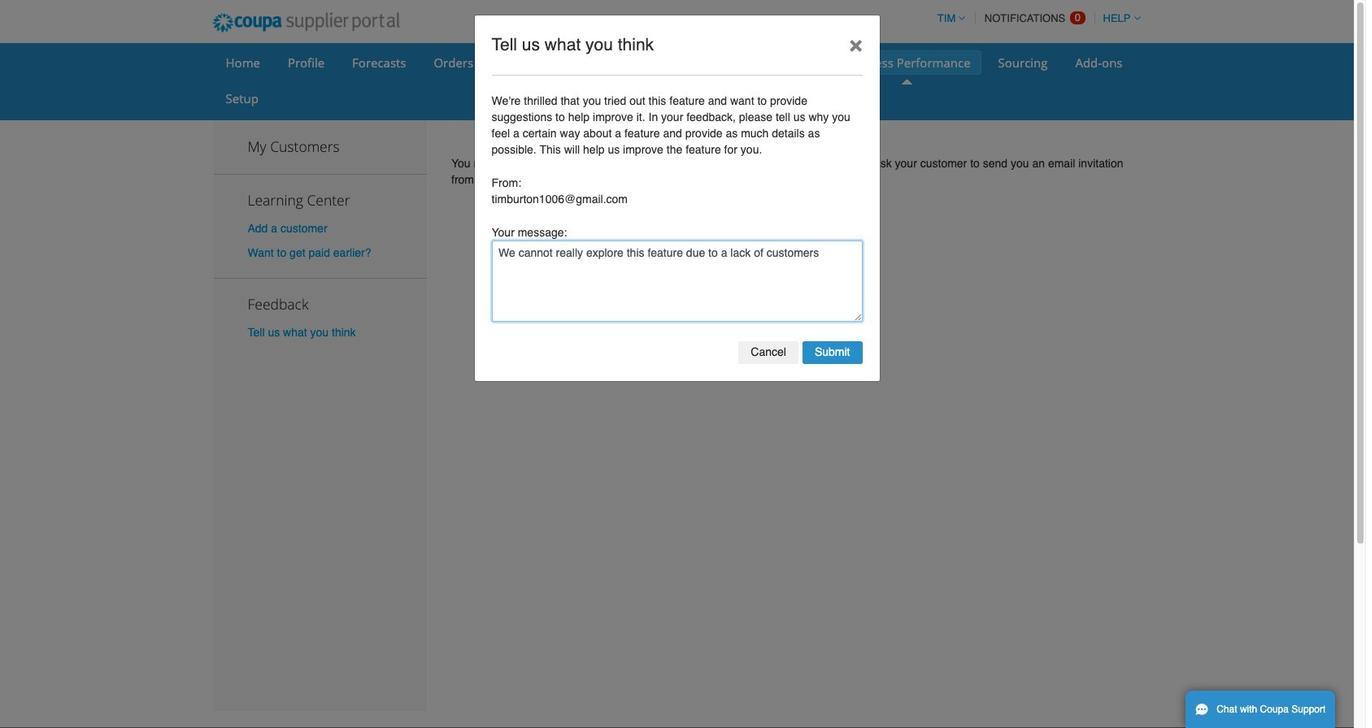 Task type: vqa. For each thing, say whether or not it's contained in the screenshot.
INVOICES
no



Task type: locate. For each thing, give the bounding box(es) containing it.
coupa supplier portal image
[[201, 2, 411, 43]]

dialog
[[474, 14, 880, 382]]

None text field
[[492, 241, 862, 322]]



